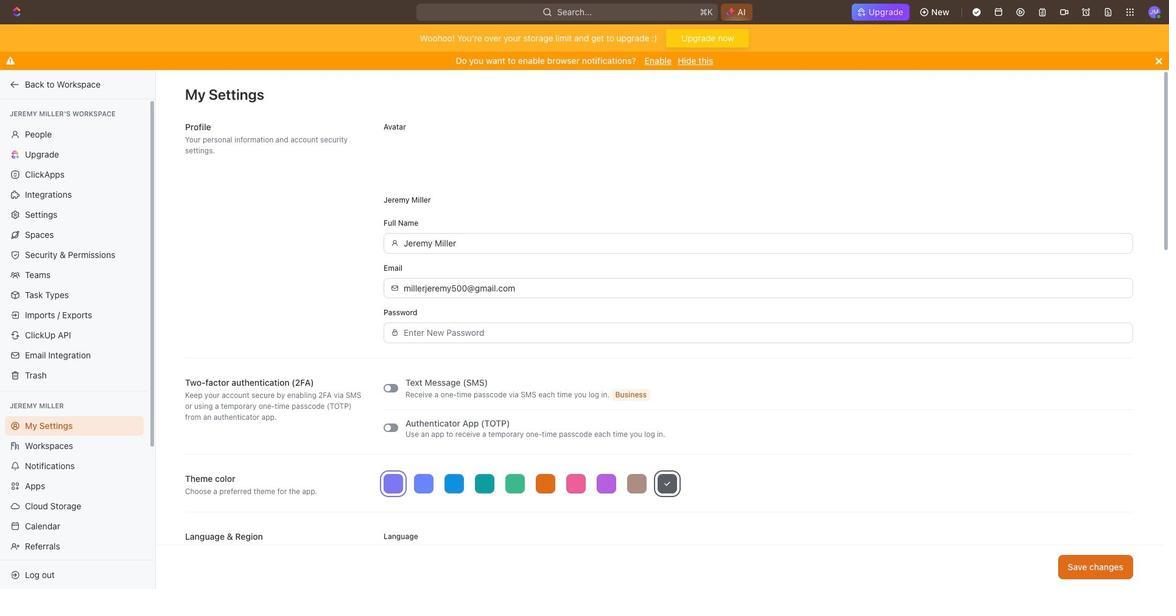 Task type: describe. For each thing, give the bounding box(es) containing it.
4 option from the left
[[475, 474, 494, 494]]

2 option from the left
[[414, 474, 434, 494]]

10 option from the left
[[658, 474, 677, 494]]

Enter New Password text field
[[404, 323, 1126, 343]]

7 option from the left
[[566, 474, 586, 494]]



Task type: locate. For each thing, give the bounding box(es) containing it.
option
[[384, 474, 403, 494], [414, 474, 434, 494], [444, 474, 464, 494], [475, 474, 494, 494], [505, 474, 525, 494], [536, 474, 555, 494], [566, 474, 586, 494], [597, 474, 616, 494], [627, 474, 647, 494], [658, 474, 677, 494]]

5 option from the left
[[505, 474, 525, 494]]

list box
[[384, 474, 1133, 494]]

available on business plans or higher element
[[612, 389, 650, 401]]

Enter Email text field
[[404, 279, 1126, 298]]

6 option from the left
[[536, 474, 555, 494]]

3 option from the left
[[444, 474, 464, 494]]

8 option from the left
[[597, 474, 616, 494]]

Enter Username text field
[[404, 234, 1126, 253]]

9 option from the left
[[627, 474, 647, 494]]

1 option from the left
[[384, 474, 403, 494]]



Task type: vqa. For each thing, say whether or not it's contained in the screenshot.
LIST BOX
yes



